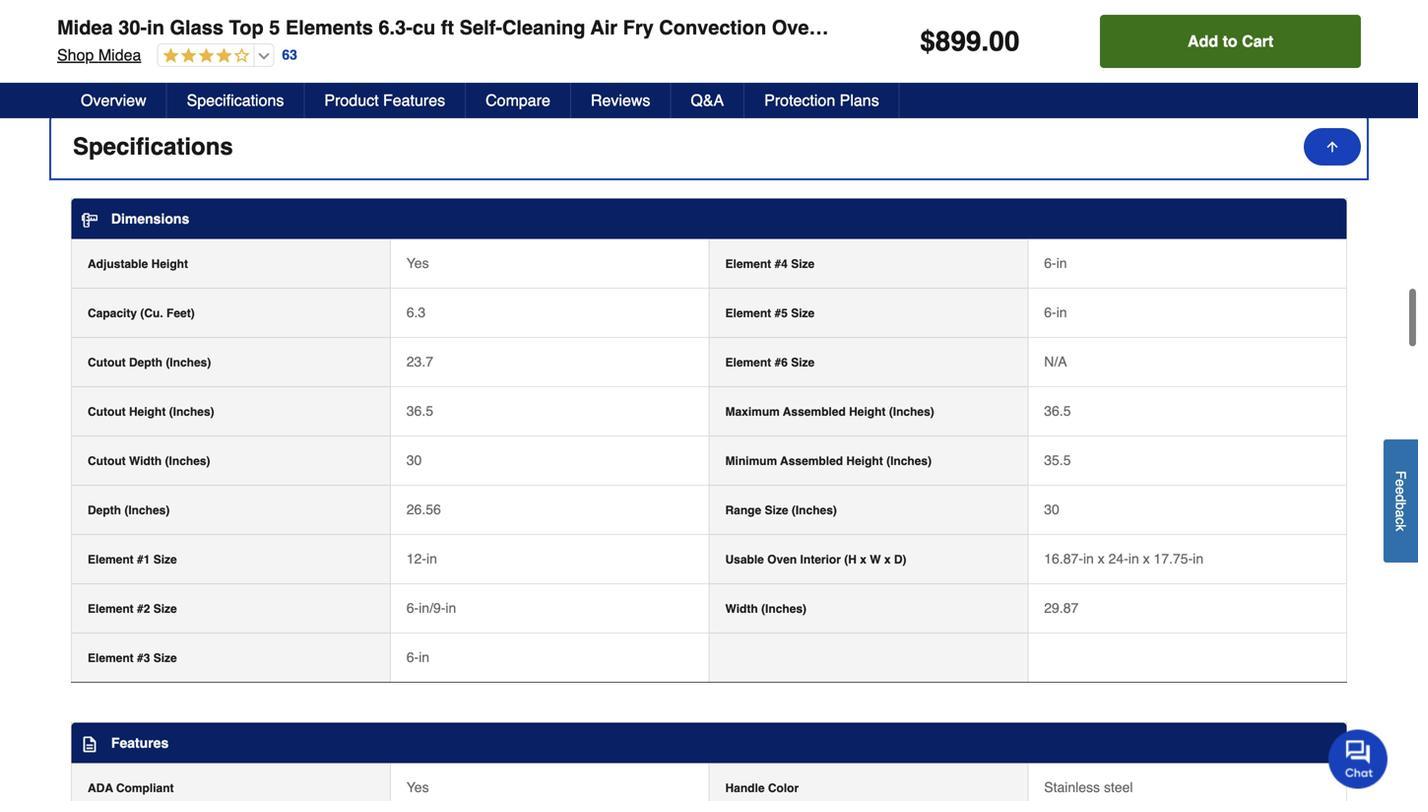 Task type: locate. For each thing, give the bounding box(es) containing it.
element #6 size
[[726, 356, 815, 370]]

element left #5
[[726, 307, 772, 320]]

height up minimum assembled height (inches)
[[849, 405, 886, 419]]

0 vertical spatial assembled
[[783, 405, 846, 419]]

0 horizontal spatial 36.5
[[407, 403, 434, 419]]

c
[[1394, 517, 1409, 524]]

(cu.
[[140, 307, 163, 320]]

size for element #4 size
[[791, 257, 815, 271]]

features right product
[[383, 91, 445, 109]]

yes
[[407, 255, 429, 271], [407, 780, 429, 795]]

1 vertical spatial cutout
[[88, 405, 126, 419]]

element left #4
[[726, 257, 772, 271]]

assembled for 36.5
[[783, 405, 846, 419]]

cutout down capacity
[[88, 356, 126, 370]]

capacity
[[128, 0, 178, 15]]

1 horizontal spatial 30
[[1045, 502, 1060, 517]]

element
[[726, 257, 772, 271], [726, 307, 772, 320], [726, 356, 772, 370], [88, 553, 134, 567], [88, 602, 134, 616], [88, 651, 134, 665]]

arrow up image
[[1325, 139, 1341, 155]]

a
[[561, 0, 569, 15], [1394, 510, 1409, 517]]

6.3
[[407, 305, 426, 320]]

width down cutout height (inches)
[[129, 454, 162, 468]]

compare button
[[466, 83, 571, 118]]

range
[[1042, 16, 1102, 39], [726, 504, 762, 517]]

width
[[129, 454, 162, 468], [726, 602, 758, 616]]

halogen
[[716, 0, 765, 15]]

1 horizontal spatial and
[[480, 0, 504, 15]]

f
[[1394, 471, 1409, 479]]

assembled for 35.5
[[781, 454, 843, 468]]

capacity
[[88, 307, 137, 320]]

1 vertical spatial 30
[[1045, 502, 1060, 517]]

a left "cobalt"
[[561, 0, 569, 15]]

1 vertical spatial oven
[[768, 553, 797, 567]]

size
[[791, 257, 815, 271], [791, 307, 815, 320], [791, 356, 815, 370], [765, 504, 789, 517], [153, 553, 177, 567], [153, 602, 177, 616], [153, 651, 177, 665]]

element for element #3 size
[[88, 651, 134, 665]]

specifications
[[187, 91, 284, 109], [73, 133, 233, 160]]

element left the "#1"
[[88, 553, 134, 567]]

1 horizontal spatial a
[[1394, 510, 1409, 517]]

1 vertical spatial features
[[111, 735, 169, 751]]

29.87
[[1045, 600, 1079, 616]]

in/9-
[[419, 600, 446, 616]]

specifications for specifications 'button' below q&a
[[73, 133, 233, 160]]

12-
[[407, 551, 427, 567]]

6-in for yes
[[1045, 255, 1068, 271]]

-
[[182, 0, 187, 15]]

1 vertical spatial yes
[[407, 780, 429, 795]]

minimum assembled height (inches)
[[726, 454, 932, 468]]

(inches) up usable oven interior (h x w x d)
[[792, 504, 837, 517]]

for
[[281, 0, 297, 15]]

1 and from the left
[[373, 0, 396, 15]]

specifications down the 'overview' button
[[73, 133, 233, 160]]

width down usable
[[726, 602, 758, 616]]

midea up shop
[[57, 16, 113, 39]]

36.5 up 35.5
[[1045, 403, 1071, 419]]

size right #4
[[791, 257, 815, 271]]

dimensions image
[[82, 212, 98, 228]]

element left "#3"
[[88, 651, 134, 665]]

cutout for 30
[[88, 454, 126, 468]]

size right "#3"
[[153, 651, 177, 665]]

midea down lighting
[[98, 46, 141, 64]]

element for element #5 size
[[726, 307, 772, 320]]

interior
[[801, 553, 841, 567]]

1 cutout from the top
[[88, 356, 126, 370]]

e up the b
[[1394, 487, 1409, 494]]

oven right usable
[[768, 553, 797, 567]]

1 vertical spatial 6-in
[[1045, 305, 1068, 320]]

reviews
[[591, 91, 651, 109]]

1 horizontal spatial range
[[1042, 16, 1102, 39]]

and up self-
[[480, 0, 504, 15]]

convection
[[659, 16, 767, 39]]

0 horizontal spatial a
[[561, 0, 569, 15]]

0 vertical spatial cutout
[[88, 356, 126, 370]]

cutout up depth (inches)
[[88, 454, 126, 468]]

1 vertical spatial assembled
[[781, 454, 843, 468]]

notes image
[[82, 736, 98, 752]]

adjustable
[[88, 257, 148, 271]]

2 cutout from the top
[[88, 405, 126, 419]]

d)
[[895, 553, 907, 567]]

lighting
[[89, 19, 132, 35]]

to
[[1223, 32, 1238, 50]]

assembled down maximum assembled height (inches)
[[781, 454, 843, 468]]

size right #6
[[791, 356, 815, 370]]

0 horizontal spatial 30
[[407, 452, 422, 468]]

q&a
[[691, 91, 724, 109]]

features up compliant
[[111, 735, 169, 751]]

element for element #4 size
[[726, 257, 772, 271]]

glass
[[170, 16, 224, 39]]

#1
[[137, 553, 150, 567]]

steel
[[1104, 780, 1134, 795]]

x left 24-
[[1098, 551, 1105, 567]]

features inside button
[[383, 91, 445, 109]]

size for element #3 size
[[153, 651, 177, 665]]

1 vertical spatial specifications
[[73, 133, 233, 160]]

w
[[870, 553, 881, 567]]

in
[[147, 16, 164, 39], [881, 16, 898, 39], [1057, 255, 1068, 271], [1057, 305, 1068, 320], [427, 551, 437, 567], [1084, 551, 1094, 567], [1129, 551, 1140, 567], [1193, 551, 1204, 567], [446, 600, 457, 616], [419, 649, 430, 665]]

n/a
[[1045, 354, 1068, 370]]

size right #2
[[153, 602, 177, 616]]

$
[[920, 26, 936, 57]]

30 up 26.56
[[407, 452, 422, 468]]

2 vertical spatial cutout
[[88, 454, 126, 468]]

0 vertical spatial yes
[[407, 255, 429, 271]]

0 vertical spatial specifications
[[187, 91, 284, 109]]

30 down 35.5
[[1045, 502, 1060, 517]]

1 horizontal spatial 36.5
[[1045, 403, 1071, 419]]

0 horizontal spatial width
[[129, 454, 162, 468]]

36.5
[[407, 403, 434, 419], [1045, 403, 1071, 419]]

all
[[400, 0, 414, 15]]

specifications down 65
[[187, 91, 284, 109]]

size for element #6 size
[[791, 356, 815, 370]]

a up k
[[1394, 510, 1409, 517]]

#4
[[775, 257, 788, 271]]

size right the "#1"
[[153, 553, 177, 567]]

and left all
[[373, 0, 396, 15]]

cutout for 23.7
[[88, 356, 126, 370]]

1 vertical spatial width
[[726, 602, 758, 616]]

and up convection
[[689, 0, 712, 15]]

midea
[[57, 16, 113, 39], [98, 46, 141, 64]]

x
[[1098, 551, 1105, 567], [1144, 551, 1150, 567], [860, 553, 867, 567], [885, 553, 891, 567]]

1 36.5 from the left
[[407, 403, 434, 419]]

depth up element #1 size
[[88, 504, 121, 517]]

product
[[325, 91, 379, 109]]

size for element #1 size
[[153, 553, 177, 567]]

63
[[282, 47, 298, 63]]

0 vertical spatial depth
[[129, 356, 163, 370]]

(inches) down cutout width (inches)
[[124, 504, 170, 517]]

e up d
[[1394, 479, 1409, 487]]

65
[[234, 63, 250, 79]]

36.5 down 23.7
[[407, 403, 434, 419]]

#2
[[137, 602, 150, 616]]

6-
[[1045, 255, 1057, 271], [1045, 305, 1057, 320], [407, 600, 419, 616], [407, 649, 419, 665]]

oven left slide-
[[772, 16, 821, 39]]

yes for stainless steel
[[407, 780, 429, 795]]

prop 65 warning(s) link
[[180, 61, 342, 81]]

3 cutout from the top
[[88, 454, 126, 468]]

(inches) down feet)
[[166, 356, 211, 370]]

0 horizontal spatial depth
[[88, 504, 121, 517]]

1 horizontal spatial features
[[383, 91, 445, 109]]

0 vertical spatial a
[[561, 0, 569, 15]]

30-
[[118, 16, 147, 39]]

0 vertical spatial 6-in
[[1045, 255, 1068, 271]]

1 yes from the top
[[407, 255, 429, 271]]

element #2 size
[[88, 602, 177, 616]]

range up usable
[[726, 504, 762, 517]]

usable oven interior (h x w x d)
[[726, 553, 907, 567]]

element left #2
[[88, 602, 134, 616]]

protection plans button
[[745, 83, 900, 118]]

1 vertical spatial range
[[726, 504, 762, 517]]

specifications button down 65
[[167, 83, 305, 118]]

usable
[[726, 553, 764, 567]]

6-in
[[1045, 255, 1068, 271], [1045, 305, 1068, 320], [407, 649, 430, 665]]

2 horizontal spatial and
[[689, 0, 712, 15]]

#6
[[775, 356, 788, 370]]

element left #6
[[726, 356, 772, 370]]

specifications button
[[167, 83, 305, 118], [51, 116, 1368, 179]]

cutout up cutout width (inches)
[[88, 405, 126, 419]]

size right #5
[[791, 307, 815, 320]]

0 vertical spatial features
[[383, 91, 445, 109]]

ada compliant
[[88, 782, 174, 795]]

1 vertical spatial a
[[1394, 510, 1409, 517]]

2 and from the left
[[480, 0, 504, 15]]

depth down capacity (cu. feet)
[[129, 356, 163, 370]]

0 vertical spatial range
[[1042, 16, 1102, 39]]

features
[[383, 91, 445, 109], [111, 735, 169, 751]]

protection plans
[[765, 91, 880, 109]]

2 yes from the top
[[407, 780, 429, 795]]

0 horizontal spatial and
[[373, 0, 396, 15]]

x left 17.75-
[[1144, 551, 1150, 567]]

self-
[[460, 16, 502, 39]]

3.9 stars image
[[158, 47, 250, 66]]

and
[[373, 0, 396, 15], [480, 0, 504, 15], [689, 0, 712, 15]]

(h
[[845, 553, 857, 567]]

0 vertical spatial 30
[[407, 452, 422, 468]]

range right 00
[[1042, 16, 1102, 39]]

assembled up minimum assembled height (inches)
[[783, 405, 846, 419]]



Task type: describe. For each thing, give the bounding box(es) containing it.
width (inches)
[[726, 602, 807, 616]]

chevron up image
[[1326, 137, 1346, 157]]

2 e from the top
[[1394, 487, 1409, 494]]

(inches) down maximum assembled height (inches)
[[887, 454, 932, 468]]

(inches) up minimum assembled height (inches)
[[889, 405, 935, 419]]

#3
[[137, 651, 150, 665]]

cobalt
[[573, 0, 609, 15]]

element #3 size
[[88, 651, 177, 665]]

cutout depth (inches)
[[88, 356, 211, 370]]

a inside button
[[1394, 510, 1409, 517]]

maximum assembled height (inches)
[[726, 405, 935, 419]]

height down maximum assembled height (inches)
[[847, 454, 884, 468]]

q&a button
[[671, 83, 745, 118]]

yes for 6-in
[[407, 255, 429, 271]]

cleaning
[[502, 16, 586, 39]]

dimensions
[[111, 211, 189, 227]]

2 36.5 from the left
[[1045, 403, 1071, 419]]

overview
[[81, 91, 146, 109]]

large
[[89, 0, 124, 15]]

6.3-
[[379, 16, 413, 39]]

stainless steel
[[1045, 780, 1134, 795]]

steel)
[[1206, 16, 1260, 39]]

ft
[[441, 16, 454, 39]]

(inches) down usable oven interior (h x w x d)
[[762, 602, 807, 616]]

cutout width (inches)
[[88, 454, 210, 468]]

add to cart
[[1188, 32, 1274, 50]]

height down dimensions
[[151, 257, 188, 271]]

prop 65 warning(s)
[[199, 63, 325, 79]]

26.56
[[407, 502, 441, 517]]

adjustable height
[[88, 257, 188, 271]]

(stainless
[[1107, 16, 1200, 39]]

handle color
[[726, 782, 799, 795]]

16.87-in x 24-in x 17.75-in
[[1045, 551, 1204, 567]]

air
[[591, 16, 618, 39]]

warning image
[[180, 62, 194, 78]]

35.5
[[1045, 452, 1071, 468]]

sides,
[[441, 0, 477, 15]]

0 vertical spatial width
[[129, 454, 162, 468]]

element for element #2 size
[[88, 602, 134, 616]]

compliant
[[116, 782, 174, 795]]

shop
[[57, 46, 94, 64]]

size for element #5 size
[[791, 307, 815, 320]]

(inches) down "cutout depth (inches)"
[[169, 405, 214, 419]]

enough
[[191, 0, 237, 15]]

turkey
[[332, 0, 369, 15]]

electric
[[965, 16, 1036, 39]]

minimum
[[726, 454, 778, 468]]

capacity (cu. feet)
[[88, 307, 195, 320]]

size down minimum
[[765, 504, 789, 517]]

00
[[989, 26, 1020, 57]]

protection
[[765, 91, 836, 109]]

cutout for 36.5
[[88, 405, 126, 419]]

0 vertical spatial oven
[[772, 16, 821, 39]]

#5
[[775, 307, 788, 320]]

large capacity - enough space for your turkey and all the sides, and features a cobalt blue interior and halogen lighting
[[89, 0, 765, 35]]

size for element #2 size
[[153, 602, 177, 616]]

shop midea
[[57, 46, 141, 64]]

b
[[1394, 502, 1409, 510]]

f e e d b a c k
[[1394, 471, 1409, 531]]

specifications for specifications 'button' below 65
[[187, 91, 284, 109]]

plans
[[840, 91, 880, 109]]

maximum
[[726, 405, 780, 419]]

height up cutout width (inches)
[[129, 405, 166, 419]]

x left w
[[860, 553, 867, 567]]

range size (inches)
[[726, 504, 837, 517]]

1 vertical spatial depth
[[88, 504, 121, 517]]

residents:
[[95, 60, 160, 76]]

(inches) down cutout height (inches)
[[165, 454, 210, 468]]

16.87-
[[1045, 551, 1084, 567]]

1 horizontal spatial depth
[[129, 356, 163, 370]]

smart
[[904, 16, 959, 39]]

element #5 size
[[726, 307, 815, 320]]

x right w
[[885, 553, 891, 567]]

1 vertical spatial midea
[[98, 46, 141, 64]]

ada
[[88, 782, 113, 795]]

6-in for 6.3
[[1045, 305, 1068, 320]]

product features button
[[305, 83, 466, 118]]

element for element #1 size
[[88, 553, 134, 567]]

17.75-
[[1154, 551, 1193, 567]]

add
[[1188, 32, 1219, 50]]

element for element #6 size
[[726, 356, 772, 370]]

stainless
[[1045, 780, 1101, 795]]

element #1 size
[[88, 553, 177, 567]]

specifications button down q&a
[[51, 116, 1368, 179]]

899
[[936, 26, 982, 57]]

overview button
[[61, 83, 167, 118]]

1 e from the top
[[1394, 479, 1409, 487]]

0 vertical spatial midea
[[57, 16, 113, 39]]

the
[[418, 0, 437, 15]]

features
[[507, 0, 557, 15]]

2 vertical spatial 6-in
[[407, 649, 430, 665]]

0 horizontal spatial features
[[111, 735, 169, 751]]

cart
[[1243, 32, 1274, 50]]

ca residents:
[[73, 60, 160, 76]]

interior
[[643, 0, 685, 15]]

warning(s)
[[253, 63, 325, 79]]

your
[[301, 0, 328, 15]]

k
[[1394, 524, 1409, 531]]

ca
[[73, 60, 92, 76]]

elements
[[286, 16, 373, 39]]

1 horizontal spatial width
[[726, 602, 758, 616]]

23.7
[[407, 354, 434, 370]]

slide-
[[827, 16, 881, 39]]

a inside large capacity - enough space for your turkey and all the sides, and features a cobalt blue interior and halogen lighting
[[561, 0, 569, 15]]

chat invite button image
[[1329, 729, 1389, 789]]

3 and from the left
[[689, 0, 712, 15]]

space
[[241, 0, 277, 15]]

top
[[229, 16, 264, 39]]

5
[[269, 16, 280, 39]]

12-in
[[407, 551, 437, 567]]

24-
[[1109, 551, 1129, 567]]

0 horizontal spatial range
[[726, 504, 762, 517]]

blue
[[613, 0, 639, 15]]

f e e d b a c k button
[[1384, 439, 1419, 562]]

add to cart button
[[1101, 15, 1362, 68]]



Task type: vqa. For each thing, say whether or not it's contained in the screenshot.


